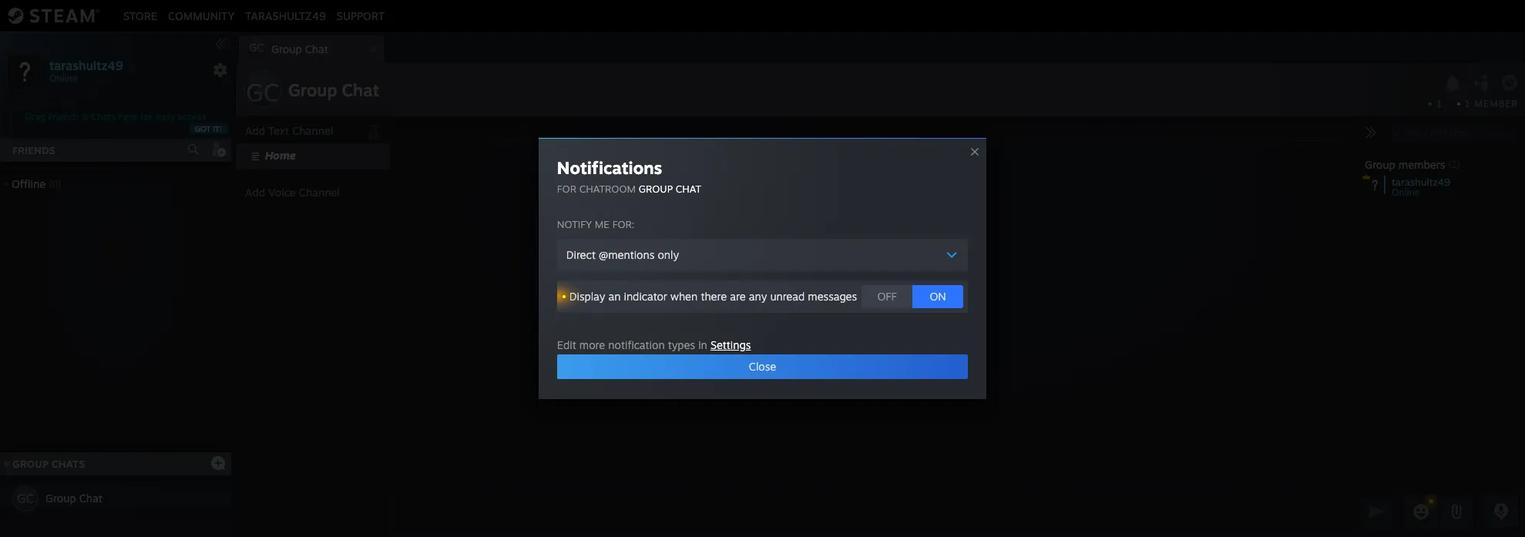 Task type: locate. For each thing, give the bounding box(es) containing it.
off
[[878, 290, 897, 303]]

me
[[595, 218, 610, 231]]

chats right collapse chats list icon
[[52, 458, 85, 470]]

home
[[265, 149, 296, 162]]

drag friends & chats here for easy access
[[25, 111, 206, 123]]

group chat down group chats
[[45, 492, 103, 505]]

0 horizontal spatial for
[[140, 111, 152, 123]]

tarashultz49 up gc group chat
[[245, 9, 326, 22]]

0 vertical spatial gc
[[249, 41, 264, 54]]

display an indicator when there are any unread messages
[[570, 290, 857, 303]]

for right the here
[[140, 111, 152, 123]]

friends down drag at the left
[[12, 144, 55, 157]]

0 vertical spatial for
[[140, 111, 152, 123]]

1 left member
[[1466, 98, 1472, 109]]

chat inside gc group chat
[[305, 42, 328, 56]]

store
[[123, 9, 157, 22]]

@mentions
[[599, 248, 655, 261]]

group chat down close this tab 'icon'
[[288, 79, 379, 100]]

1 horizontal spatial group chat
[[288, 79, 379, 100]]

direct
[[567, 248, 596, 261]]

here
[[118, 111, 138, 123]]

chat down group chats
[[79, 492, 103, 505]]

0 horizontal spatial 1
[[1437, 98, 1443, 109]]

for up notify
[[557, 183, 577, 195]]

gc down collapse chats list icon
[[17, 491, 34, 507]]

friends
[[48, 111, 79, 123], [12, 144, 55, 157]]

tarashultz49
[[245, 9, 326, 22], [49, 57, 123, 73], [1392, 176, 1451, 188]]

channel
[[292, 124, 333, 137], [299, 186, 340, 199]]

invite a friend to this group chat image
[[1473, 73, 1492, 93]]

create a group chat image
[[210, 455, 226, 471]]

0 horizontal spatial tarashultz49
[[49, 57, 123, 73]]

add left text
[[245, 124, 265, 137]]

community
[[168, 9, 235, 22]]

chats right &
[[91, 111, 116, 123]]

add
[[245, 124, 265, 137], [245, 186, 265, 199]]

2 vertical spatial gc
[[17, 491, 34, 507]]

0 vertical spatial channel
[[292, 124, 333, 137]]

tarashultz49 down members
[[1392, 176, 1451, 188]]

friday, november 17, 2023
[[614, 136, 712, 145]]

group chat
[[288, 79, 379, 100], [45, 492, 103, 505]]

chat inside notifications for chatroom group chat
[[676, 183, 702, 195]]

1 for 1
[[1437, 98, 1443, 109]]

chat down the 17,
[[676, 183, 702, 195]]

edit more notification types in settings close
[[557, 338, 776, 373]]

types
[[668, 338, 695, 352]]

0 vertical spatial chats
[[91, 111, 116, 123]]

gc
[[249, 41, 264, 54], [246, 77, 280, 108], [17, 491, 34, 507]]

2 horizontal spatial tarashultz49
[[1392, 176, 1451, 188]]

1 add from the top
[[245, 124, 265, 137]]

1 vertical spatial gc
[[246, 77, 280, 108]]

close button
[[557, 355, 968, 379]]

1 horizontal spatial tarashultz49
[[245, 9, 326, 22]]

&
[[82, 111, 89, 123]]

0 horizontal spatial chats
[[52, 458, 85, 470]]

text
[[268, 124, 289, 137]]

gc down the tarashultz49 link
[[249, 41, 264, 54]]

there
[[701, 290, 727, 303]]

1 vertical spatial group chat
[[45, 492, 103, 505]]

for:
[[613, 218, 635, 231]]

1
[[1437, 98, 1443, 109], [1466, 98, 1472, 109]]

1 vertical spatial channel
[[299, 186, 340, 199]]

close
[[749, 360, 776, 373]]

2 1 from the left
[[1466, 98, 1472, 109]]

1 vertical spatial for
[[557, 183, 577, 195]]

an
[[609, 290, 621, 303]]

chat
[[305, 42, 328, 56], [342, 79, 379, 100], [676, 183, 702, 195], [79, 492, 103, 505]]

group chats
[[13, 458, 85, 470]]

Filter by Name text field
[[1387, 123, 1520, 143]]

any
[[749, 290, 767, 303]]

chat down the tarashultz49 link
[[305, 42, 328, 56]]

0 horizontal spatial group chat
[[45, 492, 103, 505]]

only
[[658, 248, 679, 261]]

collapse chats list image
[[0, 461, 18, 467]]

1 vertical spatial friends
[[12, 144, 55, 157]]

0 vertical spatial tarashultz49
[[245, 9, 326, 22]]

2 vertical spatial tarashultz49
[[1392, 176, 1451, 188]]

edit
[[557, 338, 576, 352]]

1 horizontal spatial chats
[[91, 111, 116, 123]]

support link
[[331, 9, 390, 22]]

send special image
[[1448, 503, 1466, 521]]

tarashultz49 up &
[[49, 57, 123, 73]]

group
[[271, 42, 302, 56], [288, 79, 337, 100], [1365, 158, 1396, 171], [639, 183, 673, 195], [13, 458, 49, 470], [45, 492, 76, 505]]

settings
[[711, 338, 751, 352]]

community link
[[163, 9, 240, 22]]

more
[[580, 338, 605, 352]]

tarashultz49 online
[[1392, 176, 1451, 198]]

1 vertical spatial add
[[245, 186, 265, 199]]

chat up unpin channel list icon
[[342, 79, 379, 100]]

friends left &
[[48, 111, 79, 123]]

0 vertical spatial group chat
[[288, 79, 379, 100]]

add for add text channel
[[245, 124, 265, 137]]

channel right voice
[[299, 186, 340, 199]]

1 1 from the left
[[1437, 98, 1443, 109]]

chatroom
[[580, 183, 636, 195]]

1 horizontal spatial for
[[557, 183, 577, 195]]

add left voice
[[245, 186, 265, 199]]

for
[[140, 111, 152, 123], [557, 183, 577, 195]]

chats
[[91, 111, 116, 123], [52, 458, 85, 470]]

channel right text
[[292, 124, 333, 137]]

None text field
[[395, 493, 1356, 531]]

1 vertical spatial chats
[[52, 458, 85, 470]]

2 add from the top
[[245, 186, 265, 199]]

1 horizontal spatial 1
[[1466, 98, 1472, 109]]

manage group chat settings image
[[1502, 75, 1522, 95]]

notifications for chatroom group chat
[[557, 157, 702, 195]]

0 vertical spatial add
[[245, 124, 265, 137]]

offline
[[12, 177, 46, 190]]

1 for 1 member
[[1466, 98, 1472, 109]]

1 up filter by name text field
[[1437, 98, 1443, 109]]

gc up text
[[246, 77, 280, 108]]



Task type: describe. For each thing, give the bounding box(es) containing it.
when
[[671, 290, 698, 303]]

add text channel
[[245, 124, 333, 137]]

gc inside gc group chat
[[249, 41, 264, 54]]

drag
[[25, 111, 45, 123]]

search my friends list image
[[187, 143, 200, 157]]

november
[[640, 136, 678, 145]]

17,
[[680, 136, 691, 145]]

online
[[1392, 187, 1420, 198]]

1 vertical spatial tarashultz49
[[49, 57, 123, 73]]

notify
[[557, 218, 592, 231]]

for inside notifications for chatroom group chat
[[557, 183, 577, 195]]

submit image
[[1367, 502, 1387, 522]]

channel for add text channel
[[292, 124, 333, 137]]

member
[[1475, 98, 1519, 109]]

group members
[[1365, 158, 1446, 171]]

0 vertical spatial friends
[[48, 111, 79, 123]]

notifications
[[557, 157, 662, 178]]

tarashultz49 link
[[240, 9, 331, 22]]

notify me for:
[[557, 218, 635, 231]]

add a friend image
[[210, 141, 227, 158]]

close this tab image
[[366, 45, 382, 54]]

channel for add voice channel
[[299, 186, 340, 199]]

group inside gc group chat
[[271, 42, 302, 56]]

add for add voice channel
[[245, 186, 265, 199]]

store link
[[118, 9, 163, 22]]

access
[[178, 111, 206, 123]]

manage notification settings image
[[1443, 75, 1463, 92]]

display
[[570, 290, 605, 303]]

support
[[337, 9, 385, 22]]

unpin channel list image
[[364, 120, 384, 140]]

notification
[[609, 338, 665, 352]]

on
[[930, 290, 947, 303]]

members
[[1399, 158, 1446, 171]]

friday,
[[614, 136, 638, 145]]

unread
[[770, 290, 805, 303]]

2023
[[693, 136, 712, 145]]

in
[[699, 338, 708, 352]]

are
[[730, 290, 746, 303]]

manage friends list settings image
[[213, 62, 228, 78]]

easy
[[155, 111, 175, 123]]

group inside notifications for chatroom group chat
[[639, 183, 673, 195]]

collapse member list image
[[1365, 126, 1378, 139]]

direct @mentions only
[[567, 248, 679, 261]]

voice
[[268, 186, 296, 199]]

add voice channel
[[245, 186, 340, 199]]

messages
[[808, 290, 857, 303]]

1 member
[[1466, 98, 1519, 109]]

gc group chat
[[249, 41, 328, 56]]

indicator
[[624, 290, 668, 303]]



Task type: vqa. For each thing, say whether or not it's contained in the screenshot.
Invited
no



